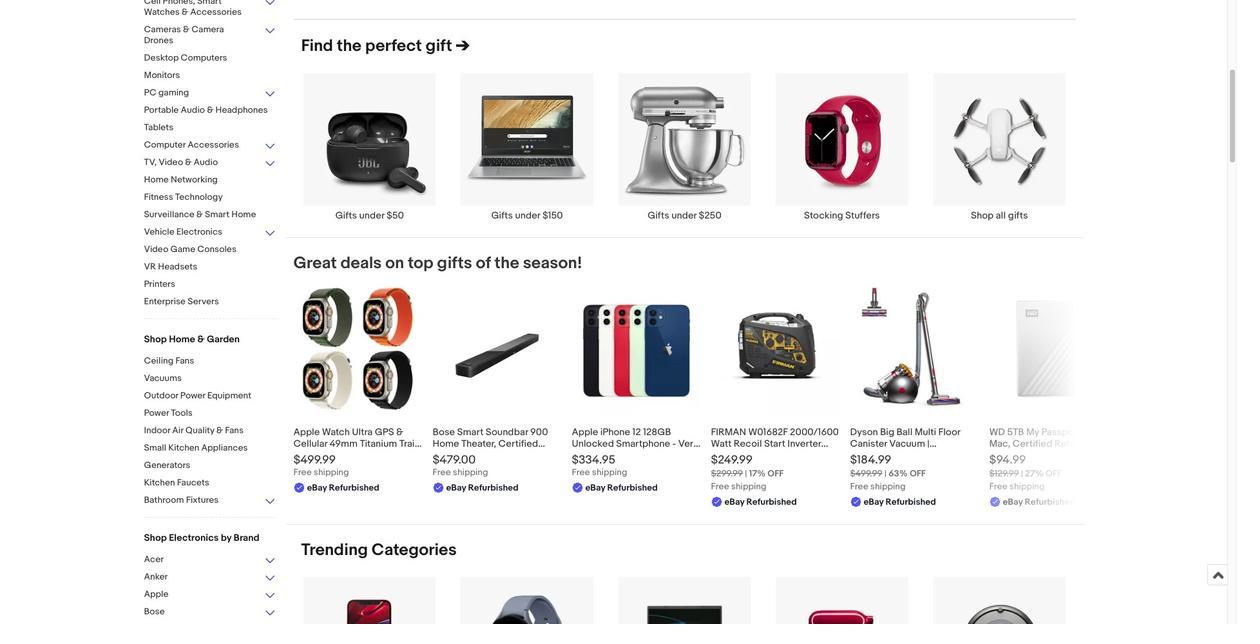 Task type: vqa. For each thing, say whether or not it's contained in the screenshot.
$249.99's the off
yes



Task type: locate. For each thing, give the bounding box(es) containing it.
video down vehicle
[[144, 244, 169, 255]]

2 horizontal spatial |
[[1022, 468, 1024, 479]]

off for $94.99
[[1046, 468, 1062, 479]]

watt
[[712, 438, 732, 450]]

free inside $184.99 $499.99 | 63% off free shipping
[[851, 481, 869, 492]]

audio
[[181, 104, 205, 115], [194, 157, 218, 168]]

acer anker apple bose
[[144, 554, 169, 617]]

refurbished inside wd 5tb my passport ultra for mac, certified refurbished portable external har...
[[1055, 438, 1109, 450]]

gifts left $150
[[492, 209, 513, 222]]

free
[[294, 467, 312, 478], [433, 467, 451, 478], [572, 467, 590, 478], [712, 481, 730, 492], [851, 481, 869, 492], [990, 481, 1008, 492]]

$184.99 $499.99 | 63% off free shipping
[[851, 453, 926, 492]]

surveillance
[[144, 209, 195, 220]]

firman w01682f 2000/1600 watt recoil start inverter generator - refurbished image
[[712, 284, 840, 413]]

great deals on top gifts of the season!
[[294, 253, 583, 273]]

- up 17%
[[758, 449, 762, 461]]

$499.99 text field
[[851, 468, 883, 479]]

1 vertical spatial shop
[[144, 333, 167, 346]]

1 horizontal spatial gifts
[[492, 209, 513, 222]]

2 off from the left
[[910, 468, 926, 479]]

ebay refurbished down 63%
[[864, 496, 937, 507]]

titanium
[[360, 438, 397, 450]]

off right 27% at the bottom right of page
[[1046, 468, 1062, 479]]

home up $479.00
[[433, 438, 460, 450]]

find the perfect gift ➔
[[301, 36, 470, 56]]

audio down pc gaming dropdown button
[[181, 104, 205, 115]]

generators
[[144, 460, 190, 471]]

apple for $334.95
[[572, 426, 599, 438]]

0 vertical spatial gifts
[[1009, 209, 1029, 222]]

gifts under $250 link
[[606, 72, 764, 222]]

1 horizontal spatial under
[[515, 209, 541, 222]]

3 gifts from the left
[[648, 209, 670, 222]]

0 horizontal spatial fans
[[176, 355, 194, 366]]

power up tools
[[180, 390, 205, 401]]

inverter
[[788, 438, 822, 450]]

& up 'appliances'
[[217, 425, 223, 436]]

desktop
[[144, 52, 179, 63]]

ebay refurbished down $499.99 free shipping
[[307, 482, 380, 493]]

2 under from the left
[[515, 209, 541, 222]]

good
[[572, 449, 598, 461]]

video down computer
[[159, 157, 183, 168]]

cellular
[[294, 438, 328, 450]]

the right of
[[495, 253, 520, 273]]

shipping down theater,
[[453, 467, 488, 478]]

1 horizontal spatial |
[[885, 468, 887, 479]]

vacuums link
[[144, 373, 276, 385]]

shipping down loop at the bottom of page
[[314, 467, 349, 478]]

trending categories
[[301, 540, 457, 560]]

list
[[286, 72, 1084, 237], [286, 576, 1084, 624]]

2 | from the left
[[885, 468, 887, 479]]

off inside $249.99 $299.99 | 17% off free shipping
[[768, 468, 784, 479]]

off for $249.99
[[768, 468, 784, 479]]

list containing gifts under $50
[[286, 72, 1084, 237]]

computers
[[181, 52, 227, 63]]

bose up $479.00
[[433, 426, 455, 438]]

1 horizontal spatial the
[[495, 253, 520, 273]]

1 off from the left
[[768, 468, 784, 479]]

2 horizontal spatial gifts
[[648, 209, 670, 222]]

ebay down $334.95 free shipping
[[586, 482, 606, 493]]

0 vertical spatial shop
[[972, 209, 994, 222]]

0 horizontal spatial ultra
[[352, 426, 373, 438]]

$499.99 down $184.99 at the bottom
[[851, 468, 883, 479]]

$129.99 text field
[[990, 468, 1020, 479]]

gifts right all
[[1009, 209, 1029, 222]]

0 vertical spatial kitchen
[[169, 442, 200, 453]]

shipping down 63%
[[871, 481, 906, 492]]

1 horizontal spatial gifts
[[1009, 209, 1029, 222]]

monitors
[[144, 70, 180, 81]]

off right 63%
[[910, 468, 926, 479]]

ebay down $129.99 text field
[[1004, 496, 1024, 507]]

$499.99 down the cellular
[[294, 453, 336, 467]]

gift
[[426, 36, 453, 56]]

& down pc gaming dropdown button
[[207, 104, 214, 115]]

portable up "tablets"
[[144, 104, 179, 115]]

& left garden
[[197, 333, 205, 346]]

under left $50
[[359, 209, 385, 222]]

under for $150
[[515, 209, 541, 222]]

certified up $94.99 $129.99 | 27% off free shipping
[[1013, 438, 1053, 450]]

- left the very
[[673, 438, 677, 450]]

vr
[[144, 261, 156, 272]]

shop left all
[[972, 209, 994, 222]]

apple inside apple iphone 12 128gb unlocked smartphone - very good
[[572, 426, 599, 438]]

0 vertical spatial power
[[180, 390, 205, 401]]

1 horizontal spatial ultra
[[1084, 426, 1104, 438]]

apple down anker
[[144, 589, 169, 600]]

2 ultra from the left
[[1084, 426, 1104, 438]]

ebay down $499.99 text field
[[864, 496, 884, 507]]

0 vertical spatial bose
[[433, 426, 455, 438]]

1 horizontal spatial apple
[[294, 426, 320, 438]]

find
[[301, 36, 333, 56]]

1 vertical spatial $499.99
[[851, 468, 883, 479]]

under left $150
[[515, 209, 541, 222]]

tablets link
[[144, 122, 276, 134]]

list for trending categories
[[286, 576, 1084, 624]]

power up indoor
[[144, 408, 169, 418]]

watch
[[322, 426, 350, 438]]

1 under from the left
[[359, 209, 385, 222]]

mac,
[[990, 438, 1011, 450]]

printers
[[144, 279, 175, 290]]

dyson big ball multi floor canister vacuum | yellow/iron | certified refurbished image
[[851, 284, 980, 413]]

on
[[386, 253, 404, 273]]

consoles
[[197, 244, 237, 255]]

apple up alpine
[[294, 426, 320, 438]]

acer button
[[144, 554, 276, 566]]

2 horizontal spatial off
[[1046, 468, 1062, 479]]

home
[[144, 174, 169, 185], [232, 209, 256, 220], [169, 333, 195, 346], [433, 438, 460, 450]]

1 vertical spatial list
[[286, 576, 1084, 624]]

| inside $94.99 $129.99 | 27% off free shipping
[[1022, 468, 1024, 479]]

1 vertical spatial accessories
[[188, 139, 239, 150]]

gifts for gifts under $250
[[648, 209, 670, 222]]

0 horizontal spatial bose
[[144, 606, 165, 617]]

$249.99 $299.99 | 17% off free shipping
[[712, 453, 784, 492]]

free inside $249.99 $299.99 | 17% off free shipping
[[712, 481, 730, 492]]

free inside $499.99 free shipping
[[294, 467, 312, 478]]

generator
[[712, 449, 756, 461]]

shipping down good
[[592, 467, 628, 478]]

bose inside acer anker apple bose
[[144, 606, 165, 617]]

0 vertical spatial fans
[[176, 355, 194, 366]]

kitchen
[[169, 442, 200, 453], [144, 477, 175, 488]]

ultra left gps
[[352, 426, 373, 438]]

2 horizontal spatial under
[[672, 209, 697, 222]]

1 horizontal spatial $499.99
[[851, 468, 883, 479]]

fans up 'appliances'
[[225, 425, 244, 436]]

deals
[[341, 253, 382, 273]]

2 horizontal spatial apple
[[572, 426, 599, 438]]

3 under from the left
[[672, 209, 697, 222]]

shop all gifts link
[[921, 72, 1079, 222]]

perfect
[[365, 36, 422, 56]]

wd
[[990, 426, 1006, 438]]

$249.99
[[712, 453, 753, 467]]

| for $184.99
[[885, 468, 887, 479]]

0 horizontal spatial under
[[359, 209, 385, 222]]

cell
[[144, 0, 161, 6]]

1 horizontal spatial portable
[[990, 449, 1027, 461]]

1 certified from the left
[[499, 438, 539, 450]]

0 vertical spatial $499.99
[[294, 453, 336, 467]]

& right gps
[[397, 426, 404, 438]]

shop up acer
[[144, 532, 167, 544]]

0 horizontal spatial certified
[[499, 438, 539, 450]]

1 gifts from the left
[[336, 209, 357, 222]]

accessories up camera
[[190, 6, 242, 17]]

0 vertical spatial the
[[337, 36, 362, 56]]

accessories down the tablets link
[[188, 139, 239, 150]]

very
[[679, 438, 699, 450]]

& right "watches" on the top left of the page
[[182, 6, 188, 17]]

shop for shop electronics by brand
[[144, 532, 167, 544]]

technology
[[175, 192, 223, 202]]

shipping down 27% at the bottom right of page
[[1010, 481, 1046, 492]]

apple button
[[144, 589, 276, 601]]

0 vertical spatial list
[[286, 72, 1084, 237]]

3 | from the left
[[1022, 468, 1024, 479]]

2 vertical spatial shop
[[144, 532, 167, 544]]

under
[[359, 209, 385, 222], [515, 209, 541, 222], [672, 209, 697, 222]]

off right 17%
[[768, 468, 784, 479]]

2 list from the top
[[286, 576, 1084, 624]]

1 horizontal spatial fans
[[225, 425, 244, 436]]

smart down fitness technology link
[[205, 209, 230, 220]]

bose down anker
[[144, 606, 165, 617]]

anker
[[144, 571, 168, 582]]

electronics down surveillance & smart home link
[[177, 226, 223, 237]]

$499.99 inside $184.99 $499.99 | 63% off free shipping
[[851, 468, 883, 479]]

portable audio & headphones link
[[144, 104, 276, 117]]

apple iphone 12 128gb unlocked smartphone - very good
[[572, 426, 699, 461]]

vacuums
[[144, 373, 182, 384]]

bathroom fixtures button
[[144, 495, 276, 507]]

1 horizontal spatial power
[[180, 390, 205, 401]]

smart up $479.00
[[458, 426, 484, 438]]

firman
[[712, 426, 747, 438]]

ultra inside apple watch ultra gps & cellular 49mm titanium trail alpine loop ocean excellent
[[352, 426, 373, 438]]

ebay
[[307, 482, 327, 493], [447, 482, 466, 493], [586, 482, 606, 493], [725, 496, 745, 507], [864, 496, 884, 507], [1004, 496, 1024, 507]]

certified right theater,
[[499, 438, 539, 450]]

2 certified from the left
[[1013, 438, 1053, 450]]

0 horizontal spatial gifts
[[336, 209, 357, 222]]

1 ultra from the left
[[352, 426, 373, 438]]

0 vertical spatial audio
[[181, 104, 205, 115]]

gifts left $50
[[336, 209, 357, 222]]

free inside $94.99 $129.99 | 27% off free shipping
[[990, 481, 1008, 492]]

ceiling
[[144, 355, 174, 366]]

0 horizontal spatial $499.99
[[294, 453, 336, 467]]

gaming
[[158, 87, 189, 98]]

| left 17%
[[746, 468, 748, 479]]

0 vertical spatial portable
[[144, 104, 179, 115]]

0 horizontal spatial -
[[673, 438, 677, 450]]

accessories
[[190, 6, 242, 17], [188, 139, 239, 150]]

power
[[180, 390, 205, 401], [144, 408, 169, 418]]

1 | from the left
[[746, 468, 748, 479]]

None text field
[[294, 0, 1076, 20]]

gifts left $250
[[648, 209, 670, 222]]

0 horizontal spatial portable
[[144, 104, 179, 115]]

kitchen up the bathroom
[[144, 477, 175, 488]]

electronics up acer dropdown button at bottom
[[169, 532, 219, 544]]

2 vertical spatial smart
[[458, 426, 484, 438]]

$499.99 inside $499.99 free shipping
[[294, 453, 336, 467]]

desktop computers link
[[144, 52, 276, 64]]

| left 27% at the bottom right of page
[[1022, 468, 1024, 479]]

ultra left for
[[1084, 426, 1104, 438]]

tools
[[171, 408, 193, 418]]

1 vertical spatial gifts
[[437, 253, 473, 273]]

under left $250
[[672, 209, 697, 222]]

appliances
[[202, 442, 248, 453]]

apple inside apple watch ultra gps & cellular 49mm titanium trail alpine loop ocean excellent
[[294, 426, 320, 438]]

0 horizontal spatial |
[[746, 468, 748, 479]]

indoor air quality & fans link
[[144, 425, 276, 437]]

kitchen down air
[[169, 442, 200, 453]]

smart up camera
[[197, 0, 222, 6]]

apple up good
[[572, 426, 599, 438]]

refurbished inside firman w01682f 2000/1600 watt recoil start inverter generator - refurbished
[[764, 449, 818, 461]]

$250
[[699, 209, 722, 222]]

2 gifts from the left
[[492, 209, 513, 222]]

smart inside bose smart soundbar 900 home theater, certified refurbished
[[458, 426, 484, 438]]

home up fitness
[[144, 174, 169, 185]]

drones
[[144, 35, 174, 46]]

the right find
[[337, 36, 362, 56]]

1 horizontal spatial off
[[910, 468, 926, 479]]

soundbar
[[486, 426, 529, 438]]

portable up $129.99
[[990, 449, 1027, 461]]

1 vertical spatial power
[[144, 408, 169, 418]]

| inside $249.99 $299.99 | 17% off free shipping
[[746, 468, 748, 479]]

1 vertical spatial video
[[144, 244, 169, 255]]

& left camera
[[183, 24, 190, 35]]

fans
[[176, 355, 194, 366], [225, 425, 244, 436]]

$184.99
[[851, 453, 892, 467]]

shop for shop home & garden
[[144, 333, 167, 346]]

anker button
[[144, 571, 276, 584]]

1 vertical spatial portable
[[990, 449, 1027, 461]]

1 vertical spatial electronics
[[169, 532, 219, 544]]

0 horizontal spatial off
[[768, 468, 784, 479]]

1 list from the top
[[286, 72, 1084, 237]]

fixtures
[[186, 495, 219, 506]]

1 vertical spatial audio
[[194, 157, 218, 168]]

the
[[337, 36, 362, 56], [495, 253, 520, 273]]

ebay refurbished image
[[294, 0, 1076, 19]]

1 horizontal spatial bose
[[433, 426, 455, 438]]

external
[[1030, 449, 1065, 461]]

27%
[[1026, 468, 1044, 479]]

3 off from the left
[[1046, 468, 1062, 479]]

shipping down 17%
[[732, 481, 767, 492]]

small kitchen appliances link
[[144, 442, 276, 455]]

excellent
[[380, 449, 421, 461]]

bathroom
[[144, 495, 184, 506]]

free inside $479.00 free shipping
[[433, 467, 451, 478]]

stocking
[[805, 209, 844, 222]]

fans down shop home & garden
[[176, 355, 194, 366]]

my
[[1027, 426, 1040, 438]]

audio down computer accessories dropdown button
[[194, 157, 218, 168]]

1 horizontal spatial -
[[758, 449, 762, 461]]

1 vertical spatial bose
[[144, 606, 165, 617]]

off inside $184.99 $499.99 | 63% off free shipping
[[910, 468, 926, 479]]

certified inside wd 5tb my passport ultra for mac, certified refurbished portable external har...
[[1013, 438, 1053, 450]]

0 horizontal spatial the
[[337, 36, 362, 56]]

categories
[[372, 540, 457, 560]]

0 horizontal spatial power
[[144, 408, 169, 418]]

off inside $94.99 $129.99 | 27% off free shipping
[[1046, 468, 1062, 479]]

| inside $184.99 $499.99 | 63% off free shipping
[[885, 468, 887, 479]]

shop up ceiling
[[144, 333, 167, 346]]

1 horizontal spatial certified
[[1013, 438, 1053, 450]]

| left 63%
[[885, 468, 887, 479]]

gifts left of
[[437, 253, 473, 273]]

0 vertical spatial electronics
[[177, 226, 223, 237]]



Task type: describe. For each thing, give the bounding box(es) containing it.
gifts for gifts under $50
[[336, 209, 357, 222]]

iphone
[[601, 426, 631, 438]]

5tb
[[1008, 426, 1025, 438]]

brand
[[234, 532, 260, 544]]

home up ceiling
[[169, 333, 195, 346]]

power tools link
[[144, 408, 276, 420]]

under for $50
[[359, 209, 385, 222]]

home networking link
[[144, 174, 276, 186]]

enterprise servers link
[[144, 296, 276, 308]]

1 vertical spatial the
[[495, 253, 520, 273]]

kitchen faucets link
[[144, 477, 276, 489]]

shop home & garden
[[144, 333, 240, 346]]

shop for shop all gifts
[[972, 209, 994, 222]]

apple for $499.99
[[294, 426, 320, 438]]

1 vertical spatial kitchen
[[144, 477, 175, 488]]

pc gaming button
[[144, 87, 276, 99]]

start
[[765, 438, 786, 450]]

trail
[[400, 438, 417, 450]]

vr headsets link
[[144, 261, 276, 273]]

portable inside the cell phones, smart watches & accessories cameras & camera drones desktop computers monitors pc gaming portable audio & headphones tablets computer accessories tv, video & audio home networking fitness technology surveillance & smart home vehicle electronics video game consoles vr headsets printers enterprise servers
[[144, 104, 179, 115]]

ceiling fans link
[[144, 355, 276, 368]]

surveillance & smart home link
[[144, 209, 276, 221]]

apple watch ultra gps & cellular 49mm titanium trail alpine loop ocean excellent
[[294, 426, 421, 461]]

shipping inside $479.00 free shipping
[[453, 467, 488, 478]]

$94.99 $129.99 | 27% off free shipping
[[990, 453, 1062, 492]]

gifts under $50 link
[[291, 72, 449, 222]]

enterprise
[[144, 296, 186, 307]]

| for $249.99
[[746, 468, 748, 479]]

generators link
[[144, 460, 276, 472]]

- inside firman w01682f 2000/1600 watt recoil start inverter generator - refurbished
[[758, 449, 762, 461]]

off for $184.99
[[910, 468, 926, 479]]

apple watch ultra gps & cellular 49mm titanium trail alpine loop ocean excellent image
[[294, 284, 423, 413]]

gifts under $50
[[336, 209, 404, 222]]

shipping inside $499.99 free shipping
[[314, 467, 349, 478]]

headphones
[[216, 104, 268, 115]]

computer
[[144, 139, 186, 150]]

gps
[[375, 426, 394, 438]]

outdoor
[[144, 390, 178, 401]]

63%
[[889, 468, 908, 479]]

1 vertical spatial smart
[[205, 209, 230, 220]]

networking
[[171, 174, 218, 185]]

unlocked
[[572, 438, 614, 450]]

ocean
[[348, 449, 378, 461]]

shipping inside $184.99 $499.99 | 63% off free shipping
[[871, 481, 906, 492]]

0 vertical spatial video
[[159, 157, 183, 168]]

alpine
[[294, 449, 322, 461]]

home inside bose smart soundbar 900 home theater, certified refurbished
[[433, 438, 460, 450]]

bose inside bose smart soundbar 900 home theater, certified refurbished
[[433, 426, 455, 438]]

ebay refurbished down $479.00 free shipping
[[447, 482, 519, 493]]

passport
[[1042, 426, 1081, 438]]

electronics inside the cell phones, smart watches & accessories cameras & camera drones desktop computers monitors pc gaming portable audio & headphones tablets computer accessories tv, video & audio home networking fitness technology surveillance & smart home vehicle electronics video game consoles vr headsets printers enterprise servers
[[177, 226, 223, 237]]

& down the technology
[[197, 209, 203, 220]]

& inside apple watch ultra gps & cellular 49mm titanium trail alpine loop ocean excellent
[[397, 426, 404, 438]]

shipping inside $334.95 free shipping
[[592, 467, 628, 478]]

pc
[[144, 87, 156, 98]]

of
[[476, 253, 491, 273]]

for
[[1106, 426, 1118, 438]]

bose button
[[144, 606, 276, 618]]

$299.99
[[712, 468, 744, 479]]

0 horizontal spatial gifts
[[437, 253, 473, 273]]

headsets
[[158, 261, 197, 272]]

by
[[221, 532, 232, 544]]

wd 5tb my passport ultra for mac, certified refurbished portable external har... image
[[990, 284, 1119, 413]]

cell phones, smart watches & accessories cameras & camera drones desktop computers monitors pc gaming portable audio & headphones tablets computer accessories tv, video & audio home networking fitness technology surveillance & smart home vehicle electronics video game consoles vr headsets printers enterprise servers
[[144, 0, 268, 307]]

➔
[[456, 36, 470, 56]]

firman w01682f 2000/1600 watt recoil start inverter generator - refurbished
[[712, 426, 839, 461]]

cameras
[[144, 24, 181, 35]]

$94.99
[[990, 453, 1027, 467]]

free inside $334.95 free shipping
[[572, 467, 590, 478]]

- inside apple iphone 12 128gb unlocked smartphone - very good
[[673, 438, 677, 450]]

ebay refurbished down $334.95 free shipping
[[586, 482, 658, 493]]

fitness technology link
[[144, 192, 276, 204]]

small
[[144, 442, 167, 453]]

bose smart soundbar 900 home theater, certified refurbished image
[[449, 284, 546, 413]]

ceiling fans vacuums outdoor power equipment power tools indoor air quality & fans small kitchen appliances generators kitchen faucets bathroom fixtures
[[144, 355, 251, 506]]

shipping inside $249.99 $299.99 | 17% off free shipping
[[732, 481, 767, 492]]

season!
[[523, 253, 583, 273]]

ebay down $479.00 free shipping
[[447, 482, 466, 493]]

equipment
[[207, 390, 251, 401]]

monitors link
[[144, 70, 276, 82]]

ultra inside wd 5tb my passport ultra for mac, certified refurbished portable external har...
[[1084, 426, 1104, 438]]

certified inside bose smart soundbar 900 home theater, certified refurbished
[[499, 438, 539, 450]]

900
[[531, 426, 548, 438]]

portable inside wd 5tb my passport ultra for mac, certified refurbished portable external har...
[[990, 449, 1027, 461]]

& up networking
[[185, 157, 192, 168]]

theater,
[[462, 438, 497, 450]]

$499.99 free shipping
[[294, 453, 349, 478]]

stocking stuffers
[[805, 209, 881, 222]]

shop electronics by brand
[[144, 532, 260, 544]]

camera
[[192, 24, 224, 35]]

top
[[408, 253, 434, 273]]

vehicle electronics button
[[144, 226, 276, 239]]

trending
[[301, 540, 368, 560]]

0 vertical spatial smart
[[197, 0, 222, 6]]

w01682f
[[749, 426, 788, 438]]

ebay refurbished down 17%
[[725, 496, 798, 507]]

| for $94.99
[[1022, 468, 1024, 479]]

1 vertical spatial fans
[[225, 425, 244, 436]]

$50
[[387, 209, 404, 222]]

stocking stuffers link
[[764, 72, 921, 222]]

list for find the perfect gift ➔
[[286, 72, 1084, 237]]

apple iphone 12 128gb unlocked smartphone - very good image
[[572, 284, 701, 413]]

gifts for gifts under $150
[[492, 209, 513, 222]]

recoil
[[734, 438, 763, 450]]

quality
[[185, 425, 215, 436]]

loop
[[324, 449, 346, 461]]

$299.99 text field
[[712, 468, 744, 479]]

0 vertical spatial accessories
[[190, 6, 242, 17]]

garden
[[207, 333, 240, 346]]

cell phones, smart watches & accessories button
[[144, 0, 276, 19]]

49mm
[[330, 438, 358, 450]]

computer accessories button
[[144, 139, 276, 152]]

ebay down $299.99
[[725, 496, 745, 507]]

17%
[[750, 468, 766, 479]]

gifts under $250
[[648, 209, 722, 222]]

ebay refurbished down 27% at the bottom right of page
[[1004, 496, 1076, 507]]

air
[[172, 425, 183, 436]]

tv,
[[144, 157, 157, 168]]

& inside "ceiling fans vacuums outdoor power equipment power tools indoor air quality & fans small kitchen appliances generators kitchen faucets bathroom fixtures"
[[217, 425, 223, 436]]

outdoor power equipment link
[[144, 390, 276, 402]]

under for $250
[[672, 209, 697, 222]]

refurbished inside bose smart soundbar 900 home theater, certified refurbished
[[433, 449, 487, 461]]

ebay down $499.99 free shipping
[[307, 482, 327, 493]]

home down fitness technology link
[[232, 209, 256, 220]]

0 horizontal spatial apple
[[144, 589, 169, 600]]

gifts under $150 link
[[449, 72, 606, 222]]

shipping inside $94.99 $129.99 | 27% off free shipping
[[1010, 481, 1046, 492]]

vehicle
[[144, 226, 175, 237]]

$479.00 free shipping
[[433, 453, 488, 478]]



